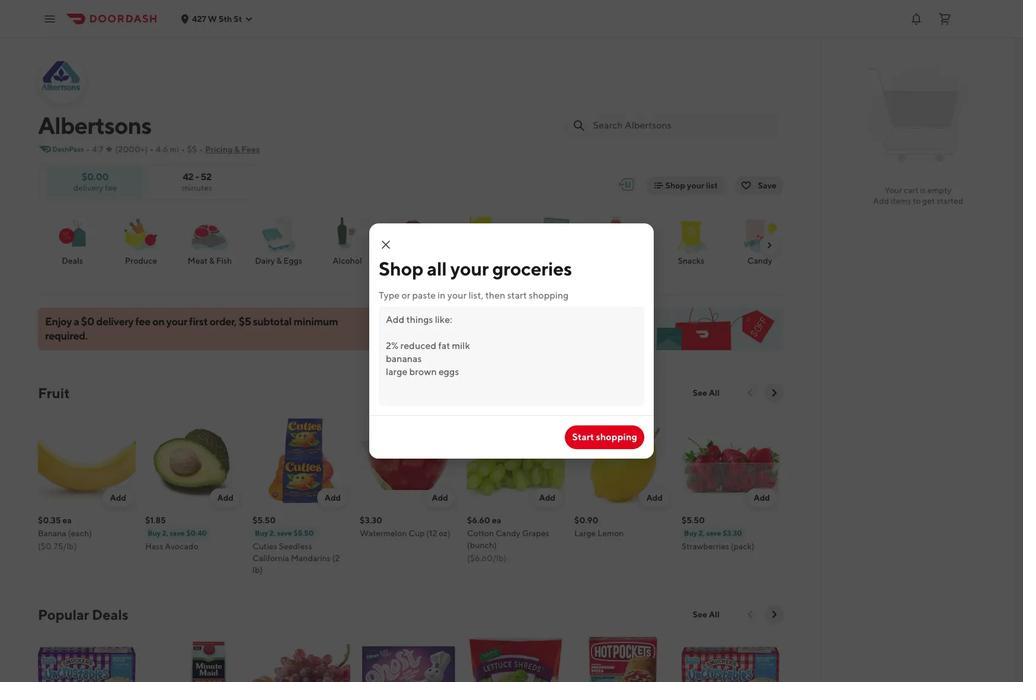 Task type: locate. For each thing, give the bounding box(es) containing it.
(12
[[427, 529, 437, 538]]

add inside you can now use your hsa/fsa card to buy eligible items like medicine. add your card today.
[[93, 330, 113, 342]]

1 vertical spatial all
[[709, 610, 720, 620]]

2 2, from the left
[[270, 529, 276, 538]]

& left eggs
[[277, 256, 282, 266]]

shop inside button
[[666, 181, 686, 190]]

& left fees
[[234, 145, 240, 154]]

2 buy from the left
[[255, 529, 268, 538]]

ea inside $6.60 ea cotton candy grapes (bunch) ($6.60/lb)
[[492, 516, 501, 525]]

albertsons image
[[39, 58, 84, 103]]

$5.50 up seedless
[[294, 529, 314, 538]]

•
[[86, 145, 90, 154], [150, 145, 154, 154], [181, 145, 185, 154], [199, 145, 203, 154]]

shop
[[666, 181, 686, 190], [379, 257, 424, 280]]

buy up cuties
[[255, 529, 268, 538]]

add for strawberries (pack) image
[[754, 493, 770, 503]]

1 see all from the top
[[693, 388, 720, 398]]

2, up strawberries
[[699, 529, 705, 538]]

• right '$$'
[[199, 145, 203, 154]]

you
[[45, 315, 63, 328]]

1 horizontal spatial save
[[277, 529, 292, 538]]

0 vertical spatial previous button of carousel image
[[745, 387, 757, 399]]

(pack)
[[731, 542, 755, 552]]

2 see all from the top
[[693, 610, 720, 620]]

card down hsa/fsa
[[138, 330, 158, 342]]

1 horizontal spatial 2,
[[270, 529, 276, 538]]

2 see all link from the top
[[686, 605, 727, 624]]

$5.50 up cuties
[[253, 516, 276, 525]]

0 horizontal spatial save
[[170, 529, 185, 538]]

1 horizontal spatial shop
[[666, 181, 686, 190]]

deals right popular
[[92, 607, 128, 623]]

0 vertical spatial candy
[[748, 256, 773, 266]]

1 vertical spatial shopping
[[596, 432, 638, 443]]

4 • from the left
[[199, 145, 203, 154]]

1 horizontal spatial candy
[[748, 256, 773, 266]]

dairy
[[255, 256, 275, 266]]

$3.30 watermelon cup (12 oz)
[[360, 516, 451, 538]]

2 horizontal spatial $5.50
[[682, 516, 705, 525]]

bakery image
[[395, 212, 438, 255]]

buy up strawberries
[[684, 529, 697, 538]]

candy link
[[731, 212, 790, 267]]

1 all from the top
[[709, 388, 720, 398]]

your down use
[[115, 330, 136, 342]]

your left list
[[687, 181, 705, 190]]

shop all your groceries dialog
[[369, 224, 654, 459]]

next button of carousel image for popular deals
[[769, 609, 780, 621]]

1 previous button of carousel image from the top
[[745, 387, 757, 399]]

fruit
[[38, 385, 70, 401]]

0 vertical spatial items
[[891, 196, 912, 206]]

($6.60/lb)
[[467, 554, 507, 563]]

save
[[758, 181, 777, 190]]

pantry image
[[464, 212, 506, 255]]

1 ea from the left
[[63, 516, 72, 525]]

1 horizontal spatial shopping
[[596, 432, 638, 443]]

1 vertical spatial candy
[[496, 529, 521, 538]]

all
[[709, 388, 720, 398], [709, 610, 720, 620]]

1 see all link from the top
[[686, 384, 727, 403]]

ea right $0.35
[[63, 516, 72, 525]]

$5.50
[[253, 516, 276, 525], [682, 516, 705, 525], [294, 529, 314, 538]]

buy down $1.85
[[148, 529, 161, 538]]

0 horizontal spatial 2,
[[162, 529, 168, 538]]

add
[[873, 196, 890, 206], [93, 330, 113, 342], [110, 493, 126, 503], [217, 493, 234, 503], [325, 493, 341, 503], [432, 493, 448, 503], [539, 493, 556, 503], [647, 493, 663, 503], [754, 493, 770, 503]]

shopping down "groceries"
[[529, 290, 569, 301]]

grapes
[[522, 529, 550, 538]]

0 vertical spatial see
[[693, 388, 708, 398]]

1 horizontal spatial card
[[195, 315, 216, 328]]

shopping
[[529, 290, 569, 301], [596, 432, 638, 443]]

strawberries (pack) image
[[682, 412, 780, 510]]

ea right $6.60
[[492, 516, 501, 525]]

to inside you can now use your hsa/fsa card to buy eligible items like medicine. add your card today.
[[218, 315, 228, 328]]

1 vertical spatial $3.30
[[723, 529, 743, 538]]

to left get
[[913, 196, 921, 206]]

42
[[183, 171, 194, 182]]

1 see from the top
[[693, 388, 708, 398]]

2, inside $5.50 buy 2, save $3.30 strawberries (pack)
[[699, 529, 705, 538]]

1 horizontal spatial $3.30
[[723, 529, 743, 538]]

5th
[[219, 14, 232, 23]]

open menu image
[[43, 12, 57, 26]]

your right use
[[124, 315, 145, 328]]

then
[[486, 290, 506, 301]]

1 horizontal spatial to
[[913, 196, 921, 206]]

0 horizontal spatial $3.30
[[360, 516, 382, 525]]

produce link
[[111, 212, 171, 267]]

• right mi
[[181, 145, 185, 154]]

large lemon image
[[575, 412, 673, 510]]

buy inside $1.85 buy 2, save $0.40 hass avocado
[[148, 529, 161, 538]]

1 vertical spatial to
[[218, 315, 228, 328]]

2 see from the top
[[693, 610, 708, 620]]

meat & fish link
[[180, 212, 240, 267]]

alcohol link
[[318, 212, 377, 267]]

buy inside $5.50 buy 2, save $3.30 strawberries (pack)
[[684, 529, 697, 538]]

see all
[[693, 388, 720, 398], [693, 610, 720, 620]]

save up avocado
[[170, 529, 185, 538]]

candy right cotton at the left bottom of page
[[496, 529, 521, 538]]

1 horizontal spatial $5.50
[[294, 529, 314, 538]]

shop inside "dialog"
[[379, 257, 424, 280]]

add for banana (each) 'image'
[[110, 493, 126, 503]]

1 vertical spatial next button of carousel image
[[769, 609, 780, 621]]

items inside your cart is empty add items to get started
[[891, 196, 912, 206]]

buy inside '$5.50 buy 2, save $5.50 cuties seedless california mandarins (2 lb)'
[[255, 529, 268, 538]]

$5.50 up strawberries
[[682, 516, 705, 525]]

previous button of carousel image for popular deals
[[745, 609, 757, 621]]

(each)
[[68, 529, 92, 538]]

$5.50 inside $5.50 buy 2, save $3.30 strawberries (pack)
[[682, 516, 705, 525]]

1 vertical spatial see all link
[[686, 605, 727, 624]]

add button
[[103, 489, 133, 508], [103, 489, 133, 508], [210, 489, 241, 508], [210, 489, 241, 508], [318, 489, 348, 508], [318, 489, 348, 508], [425, 489, 455, 508], [425, 489, 455, 508], [532, 489, 563, 508], [532, 489, 563, 508], [640, 489, 670, 508], [640, 489, 670, 508], [747, 489, 777, 508], [747, 489, 777, 508]]

$5.50 buy 2, save $5.50 cuties seedless california mandarins (2 lb)
[[253, 516, 340, 575]]

save
[[170, 529, 185, 538], [277, 529, 292, 538], [707, 529, 722, 538]]

2, inside $1.85 buy 2, save $0.40 hass avocado
[[162, 529, 168, 538]]

2 ea from the left
[[492, 516, 501, 525]]

items
[[891, 196, 912, 206], [285, 315, 311, 328]]

list
[[706, 181, 718, 190]]

to
[[913, 196, 921, 206], [218, 315, 228, 328]]

meat
[[188, 256, 208, 266]]

buy
[[148, 529, 161, 538], [255, 529, 268, 538], [684, 529, 697, 538]]

save up seedless
[[277, 529, 292, 538]]

previous button of carousel image
[[745, 387, 757, 399], [745, 609, 757, 621]]

0 horizontal spatial shop
[[379, 257, 424, 280]]

eligible
[[249, 315, 284, 328]]

items inside you can now use your hsa/fsa card to buy eligible items like medicine. add your card today.
[[285, 315, 311, 328]]

0 vertical spatial see all link
[[686, 384, 727, 403]]

0 horizontal spatial &
[[209, 256, 215, 266]]

0 horizontal spatial deals
[[62, 256, 83, 266]]

1 vertical spatial deals
[[92, 607, 128, 623]]

$3.30 up (pack)
[[723, 529, 743, 538]]

1 next button of carousel image from the top
[[769, 387, 780, 399]]

see for popular deals
[[693, 610, 708, 620]]

items left like
[[285, 315, 311, 328]]

save for (pack)
[[707, 529, 722, 538]]

candy inside $6.60 ea cotton candy grapes (bunch) ($6.60/lb)
[[496, 529, 521, 538]]

1 buy from the left
[[148, 529, 161, 538]]

$0.00
[[82, 171, 109, 182]]

0 vertical spatial see all
[[693, 388, 720, 398]]

watermelon
[[360, 529, 407, 538]]

deals down deals image
[[62, 256, 83, 266]]

0 horizontal spatial shopping
[[529, 290, 569, 301]]

0 items, open order cart image
[[938, 12, 952, 26]]

save up strawberries
[[707, 529, 722, 538]]

0 horizontal spatial card
[[138, 330, 158, 342]]

fish
[[216, 256, 232, 266]]

0 vertical spatial shop
[[666, 181, 686, 190]]

0 horizontal spatial buy
[[148, 529, 161, 538]]

drinks image
[[601, 212, 644, 255]]

2 previous button of carousel image from the top
[[745, 609, 757, 621]]

$3.30 inside $3.30 watermelon cup (12 oz)
[[360, 516, 382, 525]]

1 horizontal spatial deals
[[92, 607, 128, 623]]

add for large lemon image on the bottom
[[647, 493, 663, 503]]

ea
[[63, 516, 72, 525], [492, 516, 501, 525]]

hsa/fsa
[[147, 315, 193, 328]]

card left the buy
[[195, 315, 216, 328]]

your
[[687, 181, 705, 190], [451, 257, 489, 280], [448, 290, 467, 301], [124, 315, 145, 328], [115, 330, 136, 342]]

3 2, from the left
[[699, 529, 705, 538]]

fee
[[105, 183, 117, 192]]

shopping right start
[[596, 432, 638, 443]]

previous button of carousel image for fruit
[[745, 387, 757, 399]]

eggs
[[284, 256, 302, 266]]

deals
[[62, 256, 83, 266], [92, 607, 128, 623]]

see all link
[[686, 384, 727, 403], [686, 605, 727, 624]]

paste
[[412, 290, 436, 301]]

Add your items text field
[[386, 314, 638, 399]]

1 save from the left
[[170, 529, 185, 538]]

ea inside $0.35 ea banana (each) ($0.75/lb)
[[63, 516, 72, 525]]

1 vertical spatial previous button of carousel image
[[745, 609, 757, 621]]

1 vertical spatial items
[[285, 315, 311, 328]]

type or paste in your list, then start shopping
[[379, 290, 569, 301]]

0 horizontal spatial to
[[218, 315, 228, 328]]

items down your
[[891, 196, 912, 206]]

2 horizontal spatial save
[[707, 529, 722, 538]]

$3.30 inside $5.50 buy 2, save $3.30 strawberries (pack)
[[723, 529, 743, 538]]

mandarins
[[291, 554, 331, 563]]

snacks image
[[670, 212, 713, 255]]

meat & fish image
[[189, 212, 231, 255]]

is
[[921, 186, 926, 195]]

427 w 5th st button
[[180, 14, 254, 23]]

1 vertical spatial see all
[[693, 610, 720, 620]]

candy down next icon
[[748, 256, 773, 266]]

0 horizontal spatial items
[[285, 315, 311, 328]]

buy for cuties
[[255, 529, 268, 538]]

to left the buy
[[218, 315, 228, 328]]

1 vertical spatial shop
[[379, 257, 424, 280]]

w
[[208, 14, 217, 23]]

pricing & fees button
[[205, 140, 260, 159]]

• left the 4.7
[[86, 145, 90, 154]]

$6.60 ea cotton candy grapes (bunch) ($6.60/lb)
[[467, 516, 550, 563]]

add for cuties seedless california mandarins (2 lb) image
[[325, 493, 341, 503]]

& inside 'link'
[[277, 256, 282, 266]]

$3.30 up watermelon
[[360, 516, 382, 525]]

save inside $5.50 buy 2, save $3.30 strawberries (pack)
[[707, 529, 722, 538]]

card
[[195, 315, 216, 328], [138, 330, 158, 342]]

save for seedless
[[277, 529, 292, 538]]

0 vertical spatial next button of carousel image
[[769, 387, 780, 399]]

1 horizontal spatial ea
[[492, 516, 501, 525]]

0 horizontal spatial candy
[[496, 529, 521, 538]]

add for 'hass avocado' image
[[217, 493, 234, 503]]

Search Albertsons search field
[[593, 119, 772, 132]]

delivery
[[73, 183, 103, 192]]

1 horizontal spatial items
[[891, 196, 912, 206]]

your
[[885, 186, 903, 195]]

2 horizontal spatial &
[[277, 256, 282, 266]]

next button of carousel image
[[769, 387, 780, 399], [769, 609, 780, 621]]

0 horizontal spatial ea
[[63, 516, 72, 525]]

2,
[[162, 529, 168, 538], [270, 529, 276, 538], [699, 529, 705, 538]]

2 save from the left
[[277, 529, 292, 538]]

fruit link
[[38, 384, 70, 403]]

0 vertical spatial deals
[[62, 256, 83, 266]]

cotton
[[467, 529, 494, 538]]

buy for hass
[[148, 529, 161, 538]]

save inside '$5.50 buy 2, save $5.50 cuties seedless california mandarins (2 lb)'
[[277, 529, 292, 538]]

your inside button
[[687, 181, 705, 190]]

$1.85
[[145, 516, 166, 525]]

start shopping button
[[565, 426, 645, 450]]

• left 4.6
[[150, 145, 154, 154]]

all
[[427, 257, 447, 280]]

3 save from the left
[[707, 529, 722, 538]]

2 all from the top
[[709, 610, 720, 620]]

4.7
[[92, 145, 103, 154]]

& left fish
[[209, 256, 215, 266]]

popular deals link
[[38, 605, 128, 624]]

$$
[[187, 145, 197, 154]]

st
[[234, 14, 242, 23]]

save inside $1.85 buy 2, save $0.40 hass avocado
[[170, 529, 185, 538]]

close shop all your groceries image
[[379, 238, 393, 252]]

2 next button of carousel image from the top
[[769, 609, 780, 621]]

1 2, from the left
[[162, 529, 168, 538]]

2, down $1.85
[[162, 529, 168, 538]]

0 vertical spatial $3.30
[[360, 516, 382, 525]]

shop up or
[[379, 257, 424, 280]]

2, inside '$5.50 buy 2, save $5.50 cuties seedless california mandarins (2 lb)'
[[270, 529, 276, 538]]

427 w 5th st
[[192, 14, 242, 23]]

2, up cuties
[[270, 529, 276, 538]]

0 horizontal spatial $5.50
[[253, 516, 276, 525]]

0 vertical spatial all
[[709, 388, 720, 398]]

3 buy from the left
[[684, 529, 697, 538]]

candy image
[[739, 212, 782, 255]]

1 vertical spatial see
[[693, 610, 708, 620]]

groceries
[[493, 257, 572, 280]]

52
[[201, 171, 212, 182]]

1 vertical spatial card
[[138, 330, 158, 342]]

$5.50 for cuties
[[253, 516, 276, 525]]

0 vertical spatial to
[[913, 196, 921, 206]]

shop left list
[[666, 181, 686, 190]]

seedless
[[279, 542, 312, 552]]

1 horizontal spatial buy
[[255, 529, 268, 538]]

2 horizontal spatial buy
[[684, 529, 697, 538]]

to inside your cart is empty add items to get started
[[913, 196, 921, 206]]

2 horizontal spatial 2,
[[699, 529, 705, 538]]



Task type: vqa. For each thing, say whether or not it's contained in the screenshot.
the Popular
yes



Task type: describe. For each thing, give the bounding box(es) containing it.
save button
[[735, 176, 784, 195]]

$0.35 ea banana (each) ($0.75/lb)
[[38, 516, 92, 552]]

deals link
[[43, 212, 102, 267]]

3 • from the left
[[181, 145, 185, 154]]

watermelon cup (12 oz) image
[[360, 412, 458, 510]]

$1.85 buy 2, save $0.40 hass avocado
[[145, 516, 207, 552]]

$5.50 buy 2, save $3.30 strawberries (pack)
[[682, 516, 755, 552]]

see all link for popular deals
[[686, 605, 727, 624]]

see for fruit
[[693, 388, 708, 398]]

buy for strawberries
[[684, 529, 697, 538]]

shop for shop all your groceries
[[379, 257, 424, 280]]

$0.35
[[38, 516, 61, 525]]

bakery
[[403, 256, 429, 266]]

all for popular deals
[[709, 610, 720, 620]]

pantry link
[[455, 212, 515, 267]]

bakery link
[[387, 212, 446, 267]]

now
[[84, 315, 104, 328]]

oz)
[[439, 529, 451, 538]]

or
[[402, 290, 411, 301]]

shop your list button
[[647, 176, 725, 195]]

your up the "type or paste in your list, then start shopping"
[[451, 257, 489, 280]]

deals inside popular deals link
[[92, 607, 128, 623]]

shop for shop your list
[[666, 181, 686, 190]]

alcohol image
[[326, 212, 369, 254]]

add for the watermelon cup (12 oz) image
[[432, 493, 448, 503]]

dairy & eggs
[[255, 256, 302, 266]]

like
[[313, 315, 330, 328]]

start
[[507, 290, 527, 301]]

produce
[[125, 256, 157, 266]]

& for meat & fish
[[209, 256, 215, 266]]

1 • from the left
[[86, 145, 90, 154]]

$6.60
[[467, 516, 490, 525]]

frozen link
[[524, 212, 584, 267]]

($0.75/lb)
[[38, 542, 77, 552]]

$0.00 delivery fee
[[73, 171, 117, 192]]

fees
[[242, 145, 260, 154]]

produce image
[[120, 212, 162, 255]]

2, for strawberries
[[699, 529, 705, 538]]

logo image
[[618, 175, 637, 194]]

next image
[[765, 241, 775, 250]]

use
[[106, 315, 122, 328]]

4.6
[[156, 145, 168, 154]]

dairy & eggs link
[[249, 212, 308, 267]]

see all for fruit
[[693, 388, 720, 398]]

started
[[937, 196, 964, 206]]

see all for popular deals
[[693, 610, 720, 620]]

dashpass
[[52, 145, 84, 154]]

ea for $0.35 ea
[[63, 516, 72, 525]]

cotton candy grapes (bunch) image
[[467, 412, 565, 510]]

next button of carousel image for fruit
[[769, 387, 780, 399]]

can
[[65, 315, 82, 328]]

pantry
[[473, 256, 498, 266]]

0 vertical spatial shopping
[[529, 290, 569, 301]]

buy
[[230, 315, 247, 328]]

banana (each) image
[[38, 412, 136, 510]]

frozen image
[[533, 212, 575, 255]]

start shopping
[[572, 432, 638, 443]]

pricing
[[205, 145, 233, 154]]

empty retail cart image
[[863, 59, 974, 171]]

1 horizontal spatial &
[[234, 145, 240, 154]]

all for fruit
[[709, 388, 720, 398]]

• 4.6 mi • $$ • pricing & fees
[[150, 145, 260, 154]]

your right the in
[[448, 290, 467, 301]]

get
[[923, 196, 935, 206]]

type
[[379, 290, 400, 301]]

list,
[[469, 290, 484, 301]]

popular
[[38, 607, 89, 623]]

you can now use your hsa/fsa card to buy eligible items like medicine. add your card today.
[[45, 315, 330, 342]]

large
[[575, 529, 596, 538]]

medicine.
[[45, 330, 91, 342]]

deals image
[[51, 212, 94, 255]]

your cart is empty add items to get started
[[873, 186, 964, 206]]

snacks
[[678, 256, 705, 266]]

cuties seedless california mandarins (2 lb) image
[[253, 412, 350, 510]]

hass
[[145, 542, 163, 552]]

start
[[572, 432, 594, 443]]

$5.50 for strawberries
[[682, 516, 705, 525]]

0 vertical spatial card
[[195, 315, 216, 328]]

shop your list
[[666, 181, 718, 190]]

strawberries
[[682, 542, 729, 552]]

deals inside deals link
[[62, 256, 83, 266]]

notification bell image
[[910, 12, 924, 26]]

save for avocado
[[170, 529, 185, 538]]

shopping inside button
[[596, 432, 638, 443]]

(bunch)
[[467, 541, 497, 550]]

ea for $6.60 ea
[[492, 516, 501, 525]]

see all link for fruit
[[686, 384, 727, 403]]

albertsons
[[38, 111, 151, 139]]

in
[[438, 290, 446, 301]]

(2
[[332, 554, 340, 563]]

hass avocado image
[[145, 412, 243, 510]]

add inside your cart is empty add items to get started
[[873, 196, 890, 206]]

dairy & eggs image
[[257, 212, 300, 255]]

avocado
[[165, 542, 198, 552]]

meat & fish
[[188, 256, 232, 266]]

cart
[[904, 186, 919, 195]]

2, for cuties
[[270, 529, 276, 538]]

cuties
[[253, 542, 277, 552]]

frozen
[[541, 256, 567, 266]]

& for dairy & eggs
[[277, 256, 282, 266]]

minutes
[[182, 183, 212, 192]]

alcohol
[[333, 256, 362, 266]]

today.
[[160, 330, 189, 342]]

add for cotton candy grapes (bunch) image on the bottom of page
[[539, 493, 556, 503]]

$0.90
[[575, 516, 599, 525]]

banana
[[38, 529, 66, 538]]

popular deals
[[38, 607, 128, 623]]

2 • from the left
[[150, 145, 154, 154]]

$0.40
[[186, 529, 207, 538]]

snacks link
[[662, 212, 721, 267]]

$0.90 large lemon
[[575, 516, 624, 538]]

empty
[[928, 186, 952, 195]]

shop all your groceries
[[379, 257, 572, 280]]

-
[[195, 171, 199, 182]]

2, for hass
[[162, 529, 168, 538]]



